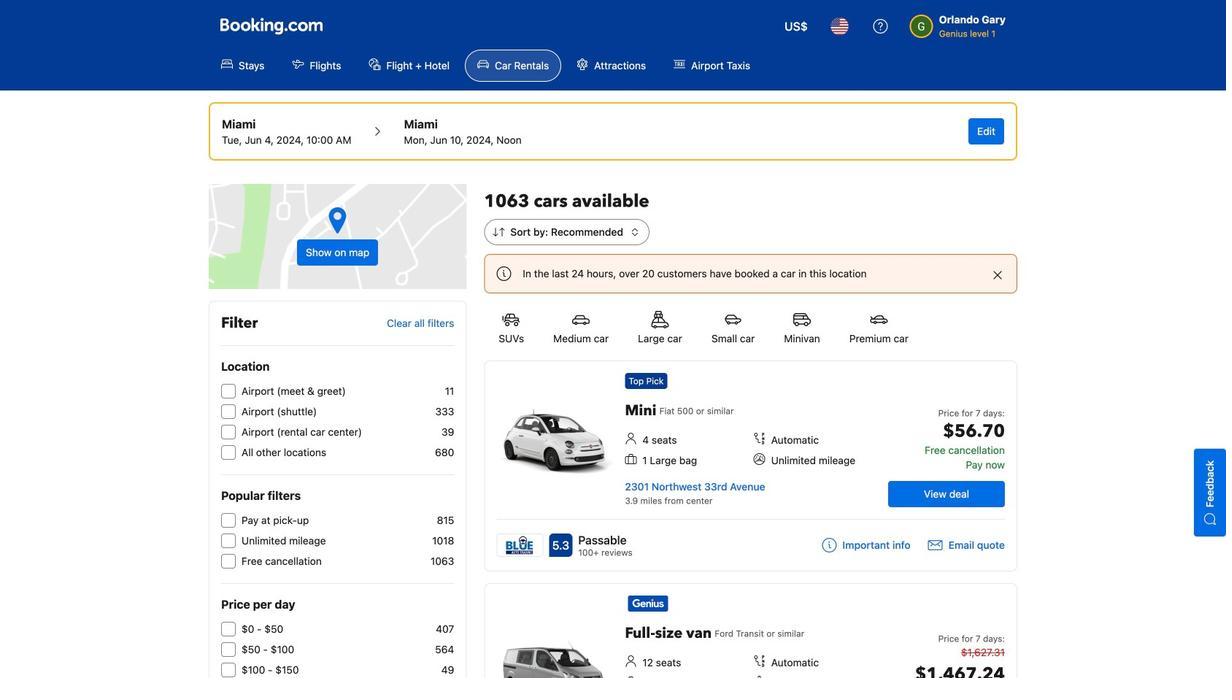 Task type: describe. For each thing, give the bounding box(es) containing it.
supplied by blue autotrading image
[[497, 534, 543, 556]]

drop-off date element
[[404, 133, 522, 147]]

1 group from the left
[[222, 115, 352, 147]]

skip to main content element
[[0, 0, 1227, 91]]



Task type: locate. For each thing, give the bounding box(es) containing it.
0 horizontal spatial group
[[222, 115, 352, 147]]

0 vertical spatial product card group
[[484, 361, 1018, 572]]

1 horizontal spatial group
[[404, 115, 522, 147]]

pick-up date element
[[222, 133, 352, 147]]

2 group from the left
[[404, 115, 522, 147]]

drop-off location element
[[404, 115, 522, 133]]

pick-up location element
[[222, 115, 352, 133]]

2 product card group from the top
[[484, 583, 1018, 678]]

1 product card group from the top
[[484, 361, 1018, 572]]

product card group
[[484, 361, 1018, 572], [484, 583, 1018, 678]]

1 vertical spatial product card group
[[484, 583, 1018, 678]]

group
[[222, 115, 352, 147], [404, 115, 522, 147]]



Task type: vqa. For each thing, say whether or not it's contained in the screenshot.
Product Card group to the bottom
yes



